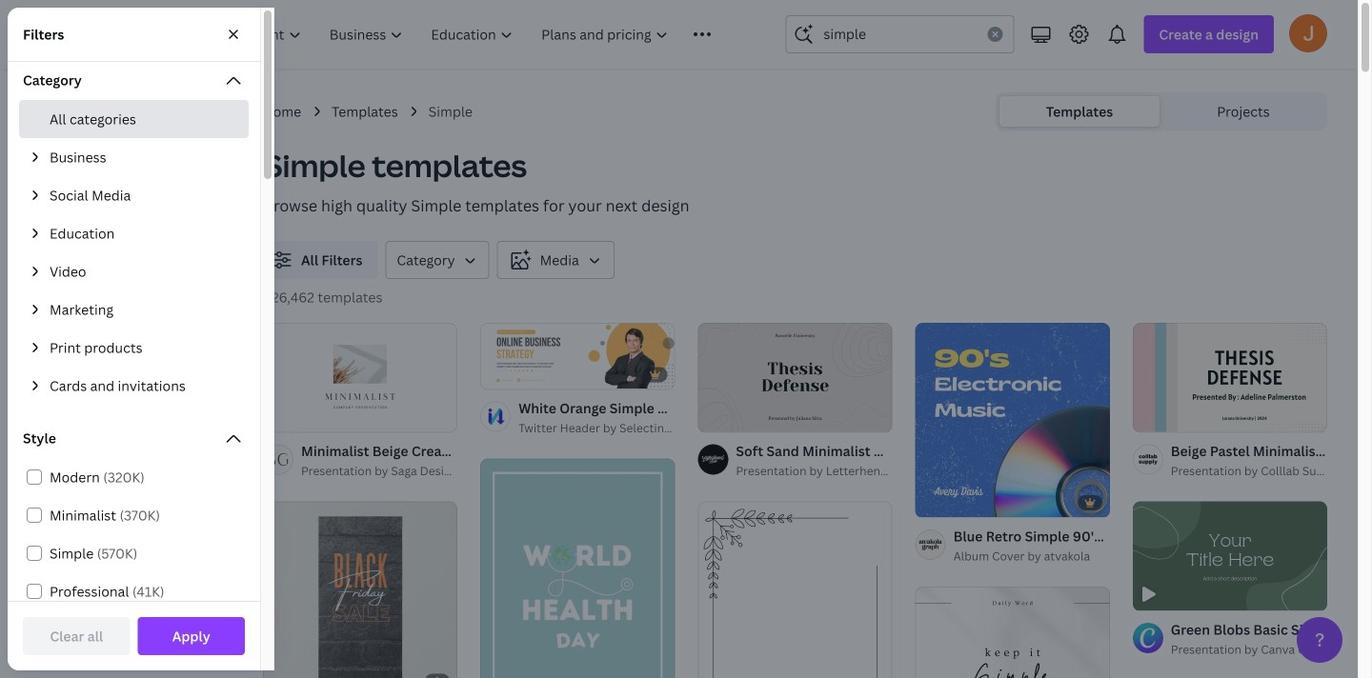 Task type: locate. For each thing, give the bounding box(es) containing it.
list
[[19, 100, 249, 405]]

blue retro simple 90's album cover image
[[915, 323, 1110, 518]]

simple border vintage stationery notes paper a4 document image
[[698, 502, 893, 679]]

white orange simple business twitter header image
[[480, 324, 675, 389]]

grey simple world health day (flyer) image
[[480, 459, 675, 679]]

white minimal simple quote facebook post image
[[915, 587, 1110, 679]]

None search field
[[786, 15, 1014, 53]]



Task type: describe. For each thing, give the bounding box(es) containing it.
top level navigation element
[[168, 15, 740, 53]]

black and orange simple black friday sale banner image
[[263, 502, 458, 679]]

minimalist beige cream brand proposal presentation image
[[263, 323, 458, 432]]

beige pastel minimalist thesis defense presentation image
[[1133, 323, 1327, 432]]

soft sand minimalist modern thesis defense presentation image
[[698, 323, 893, 432]]



Task type: vqa. For each thing, say whether or not it's contained in the screenshot.
the Grey Simple World Health Day (Flyer) image
yes



